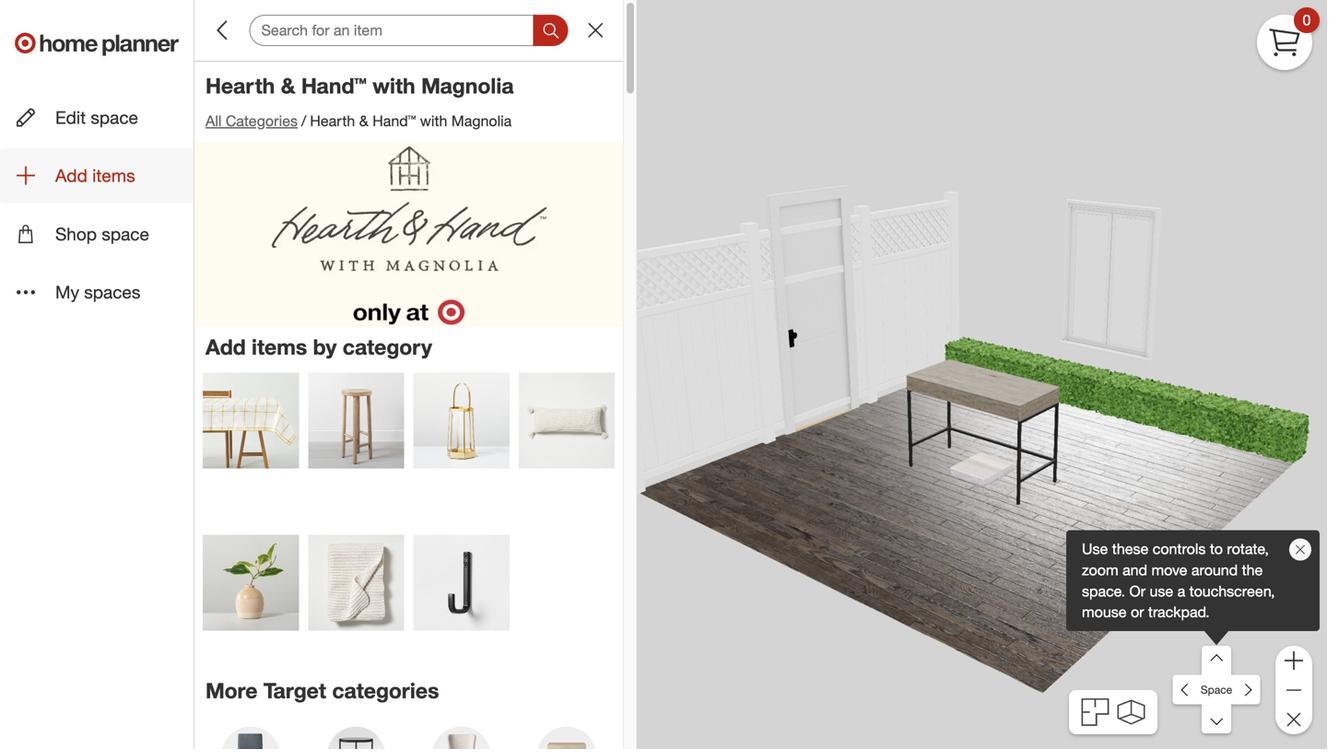 Task type: locate. For each thing, give the bounding box(es) containing it.
mouse
[[1082, 603, 1127, 621]]

0 vertical spatial space
[[91, 107, 138, 128]]

1 horizontal spatial add
[[206, 334, 246, 360]]

1 vertical spatial hand™
[[373, 112, 416, 130]]

& down hearth & hand™ with magnolia
[[359, 112, 369, 130]]

space for shop space
[[102, 223, 149, 245]]

items
[[92, 165, 135, 186], [252, 334, 307, 360]]

1 vertical spatial hearth
[[310, 112, 355, 130]]

1 vertical spatial items
[[252, 334, 307, 360]]

hearth right / at left top
[[310, 112, 355, 130]]

1 horizontal spatial &
[[359, 112, 369, 130]]

shop space
[[55, 223, 149, 245]]

hand™
[[301, 73, 367, 99], [373, 112, 416, 130]]

0 vertical spatial items
[[92, 165, 135, 186]]

items left the by
[[252, 334, 307, 360]]

items up the shop space on the left of the page
[[92, 165, 135, 186]]

1 vertical spatial &
[[359, 112, 369, 130]]

home planner landing page image
[[15, 15, 179, 74]]

use
[[1082, 540, 1108, 558]]

0 horizontal spatial with
[[373, 73, 415, 99]]

0 horizontal spatial hand™
[[301, 73, 367, 99]]

edit
[[55, 107, 86, 128]]

to
[[1210, 540, 1223, 558]]

1 vertical spatial magnolia
[[452, 112, 512, 130]]

with down hearth & hand™ with magnolia
[[420, 112, 447, 130]]

space inside button
[[91, 107, 138, 128]]

0 horizontal spatial items
[[92, 165, 135, 186]]

the
[[1242, 561, 1263, 579]]

1 vertical spatial space
[[102, 223, 149, 245]]

0 button
[[1257, 7, 1320, 70]]

spaces
[[84, 282, 140, 303]]

0 horizontal spatial &
[[281, 73, 295, 99]]

space right edit
[[91, 107, 138, 128]]

more
[[206, 678, 258, 704]]

controls
[[1153, 540, 1206, 558]]

0 horizontal spatial add
[[55, 165, 87, 186]]

1 horizontal spatial hand™
[[373, 112, 416, 130]]

space right the shop
[[102, 223, 149, 245]]

or
[[1130, 582, 1146, 600]]

category
[[343, 334, 432, 360]]

move
[[1152, 561, 1188, 579]]

hearth
[[206, 73, 275, 99], [310, 112, 355, 130]]

top view button icon image
[[1082, 699, 1109, 726]]

hand™ down hearth & hand™ with magnolia
[[373, 112, 416, 130]]

1 horizontal spatial items
[[252, 334, 307, 360]]

more target categories
[[206, 678, 439, 704]]

0 vertical spatial add
[[55, 165, 87, 186]]

0 horizontal spatial hearth
[[206, 73, 275, 99]]

categories
[[226, 112, 298, 130]]

add for add items
[[55, 165, 87, 186]]

/
[[301, 112, 306, 130]]

magnolia
[[421, 73, 514, 99], [452, 112, 512, 130]]

0 vertical spatial hand™
[[301, 73, 367, 99]]

0 vertical spatial magnolia
[[421, 73, 514, 99]]

with up all categories / hearth & hand™ with magnolia
[[373, 73, 415, 99]]

space
[[1201, 683, 1233, 697]]

use these controls to rotate, zoom and move around the space. or use a touchscreen, mouse or trackpad.
[[1082, 540, 1275, 621]]

space
[[91, 107, 138, 128], [102, 223, 149, 245]]

use these controls to rotate, zoom and move around the space. or use a touchscreen, mouse or trackpad. tooltip
[[1067, 531, 1320, 631]]

shop space button
[[0, 207, 194, 261]]

use
[[1150, 582, 1174, 600]]

add items button
[[0, 149, 194, 203]]

and
[[1123, 561, 1148, 579]]

hand™ up all categories / hearth & hand™ with magnolia
[[301, 73, 367, 99]]

pan camera right 30° image
[[1231, 675, 1261, 705]]

0
[[1303, 11, 1311, 29]]

1 vertical spatial with
[[420, 112, 447, 130]]

add
[[55, 165, 87, 186], [206, 334, 246, 360]]

shop
[[55, 223, 97, 245]]

0 vertical spatial &
[[281, 73, 295, 99]]

hearth & hand with magnolia logo image
[[266, 143, 551, 327]]

1 vertical spatial add
[[206, 334, 246, 360]]

target
[[263, 678, 326, 704]]

items inside button
[[92, 165, 135, 186]]

space inside 'button'
[[102, 223, 149, 245]]

add items by category
[[206, 334, 432, 360]]

&
[[281, 73, 295, 99], [359, 112, 369, 130]]

all
[[206, 112, 222, 130]]

& up categories
[[281, 73, 295, 99]]

add inside button
[[55, 165, 87, 186]]

hearth up 'all categories' button
[[206, 73, 275, 99]]

with
[[373, 73, 415, 99], [420, 112, 447, 130]]

0 vertical spatial hearth
[[206, 73, 275, 99]]



Task type: vqa. For each thing, say whether or not it's contained in the screenshot.
1st value out of 5 from the bottom of the page
no



Task type: describe. For each thing, give the bounding box(es) containing it.
a
[[1178, 582, 1186, 600]]

touchscreen,
[[1190, 582, 1275, 600]]

all categories button
[[206, 110, 298, 131]]

trackpad.
[[1149, 603, 1210, 621]]

Search for an item search field
[[249, 15, 568, 46]]

hearth & hand™ with magnolia
[[206, 73, 514, 99]]

categories
[[332, 678, 439, 704]]

my spaces
[[55, 282, 140, 303]]

space for edit space
[[91, 107, 138, 128]]

zoom
[[1082, 561, 1119, 579]]

front view button icon image
[[1118, 700, 1146, 725]]

edit space
[[55, 107, 138, 128]]

these
[[1112, 540, 1149, 558]]

space.
[[1082, 582, 1126, 600]]

tilt camera down 30° image
[[1202, 705, 1232, 734]]

rotate,
[[1227, 540, 1269, 558]]

1 horizontal spatial hearth
[[310, 112, 355, 130]]

add for add items by category
[[206, 334, 246, 360]]

my
[[55, 282, 79, 303]]

0 vertical spatial with
[[373, 73, 415, 99]]

my spaces button
[[0, 265, 194, 319]]

or
[[1131, 603, 1144, 621]]

around
[[1192, 561, 1238, 579]]

edit space button
[[0, 90, 194, 145]]

items for add items by category
[[252, 334, 307, 360]]

by
[[313, 334, 337, 360]]

add items
[[55, 165, 135, 186]]

1 horizontal spatial with
[[420, 112, 447, 130]]

pan camera left 30° image
[[1173, 675, 1203, 705]]

tilt camera up 30° image
[[1202, 646, 1232, 676]]

all categories / hearth & hand™ with magnolia
[[206, 112, 512, 130]]

items for add items
[[92, 165, 135, 186]]



